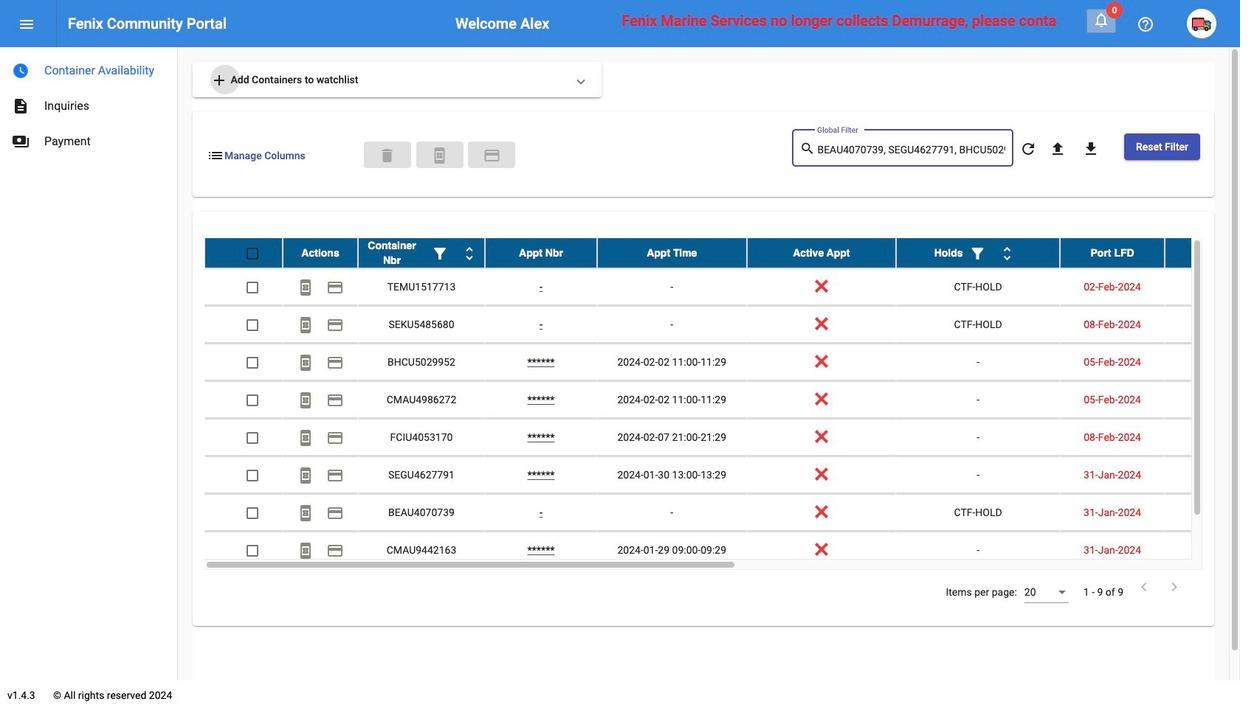 Task type: vqa. For each thing, say whether or not it's contained in the screenshot.
cancel button
no



Task type: locate. For each thing, give the bounding box(es) containing it.
5 column header from the left
[[747, 239, 896, 268]]

navigation
[[0, 47, 177, 159]]

4 column header from the left
[[597, 239, 747, 268]]

1 row from the top
[[204, 239, 1240, 269]]

3 row from the top
[[204, 306, 1240, 344]]

7 cell from the top
[[1165, 495, 1240, 532]]

no color image
[[1093, 11, 1110, 29], [18, 16, 35, 33], [12, 62, 30, 80], [210, 72, 228, 90], [12, 97, 30, 115], [12, 133, 30, 151], [1019, 140, 1037, 158], [1049, 140, 1067, 158], [207, 147, 224, 165], [431, 147, 449, 165], [483, 147, 501, 165], [461, 245, 478, 263], [969, 245, 987, 263], [297, 317, 315, 335], [326, 355, 344, 372], [297, 430, 315, 448], [297, 468, 315, 485], [326, 543, 344, 561], [1166, 579, 1183, 597]]

no color image
[[1137, 16, 1155, 33], [800, 140, 818, 158], [1082, 140, 1100, 158], [431, 245, 449, 263], [999, 245, 1016, 263], [297, 279, 315, 297], [326, 279, 344, 297], [326, 317, 344, 335], [297, 355, 315, 372], [297, 392, 315, 410], [326, 392, 344, 410], [326, 430, 344, 448], [326, 468, 344, 485], [297, 505, 315, 523], [326, 505, 344, 523], [297, 543, 315, 561], [1135, 579, 1153, 597]]

row
[[204, 239, 1240, 269], [204, 269, 1240, 306], [204, 306, 1240, 344], [204, 344, 1240, 382], [204, 382, 1240, 419], [204, 419, 1240, 457], [204, 457, 1240, 495], [204, 495, 1240, 532], [204, 532, 1240, 570]]

5 row from the top
[[204, 382, 1240, 419]]

9 row from the top
[[204, 532, 1240, 570]]

cell
[[1165, 269, 1240, 306], [1165, 306, 1240, 343], [1165, 344, 1240, 381], [1165, 382, 1240, 419], [1165, 419, 1240, 456], [1165, 457, 1240, 494], [1165, 495, 1240, 532], [1165, 532, 1240, 569]]

3 column header from the left
[[485, 239, 597, 268]]

Global Watchlist Filter field
[[818, 145, 1006, 156]]

8 cell from the top
[[1165, 532, 1240, 569]]

grid
[[204, 239, 1240, 571]]

6 column header from the left
[[896, 239, 1060, 268]]

6 cell from the top
[[1165, 457, 1240, 494]]

column header
[[283, 239, 358, 268], [358, 239, 485, 268], [485, 239, 597, 268], [597, 239, 747, 268], [747, 239, 896, 268], [896, 239, 1060, 268], [1060, 239, 1165, 268], [1165, 239, 1240, 268]]

2 row from the top
[[204, 269, 1240, 306]]

8 column header from the left
[[1165, 239, 1240, 268]]



Task type: describe. For each thing, give the bounding box(es) containing it.
5 cell from the top
[[1165, 419, 1240, 456]]

1 column header from the left
[[283, 239, 358, 268]]

6 row from the top
[[204, 419, 1240, 457]]

1 cell from the top
[[1165, 269, 1240, 306]]

8 row from the top
[[204, 495, 1240, 532]]

2 cell from the top
[[1165, 306, 1240, 343]]

2 column header from the left
[[358, 239, 485, 268]]

7 row from the top
[[204, 457, 1240, 495]]

4 row from the top
[[204, 344, 1240, 382]]

3 cell from the top
[[1165, 344, 1240, 381]]

delete image
[[378, 147, 396, 165]]

7 column header from the left
[[1060, 239, 1165, 268]]

4 cell from the top
[[1165, 382, 1240, 419]]



